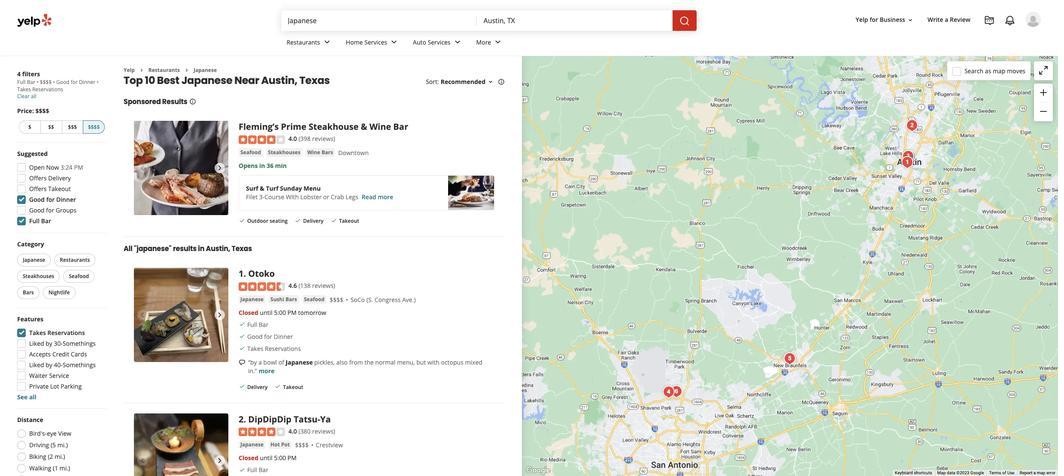 Task type: locate. For each thing, give the bounding box(es) containing it.
2 by from the top
[[46, 361, 52, 370]]

until
[[260, 309, 272, 317], [260, 455, 272, 463]]

(2
[[48, 453, 53, 461]]

2 somethings from the top
[[63, 361, 96, 370]]

24 chevron down v2 image right more
[[493, 37, 503, 47]]

driving (5 mi.)
[[29, 442, 68, 450]]

& up downtown
[[361, 121, 367, 133]]

1 closed from the top
[[239, 309, 258, 317]]

write a review link
[[924, 12, 974, 28]]

good for dinner up "bowl"
[[247, 333, 293, 341]]

sushi bars
[[270, 296, 297, 303]]

bars down 4.0 (398 reviews)
[[322, 149, 333, 156]]

takeout down "by a bowl of japanese
[[283, 384, 303, 391]]

1 horizontal spatial a
[[945, 16, 948, 24]]

1 . from the top
[[244, 268, 246, 280]]

austin, right near at the left
[[261, 74, 297, 88]]

write a review
[[927, 16, 970, 24]]

1 vertical spatial 4.0
[[288, 428, 297, 436]]

private lot parking
[[29, 383, 82, 391]]

mi.) for walking (1 mi.)
[[60, 465, 70, 473]]

2 5:00 from the top
[[274, 455, 286, 463]]

0 vertical spatial more
[[378, 193, 393, 201]]

bars up "features"
[[23, 289, 34, 297]]

1 4.0 from the top
[[288, 135, 297, 143]]

keyboard
[[895, 471, 913, 476]]

all right clear
[[31, 93, 36, 100]]

yelp left business at right
[[856, 16, 868, 24]]

offers down open
[[29, 174, 47, 182]]

for
[[870, 16, 878, 24], [71, 79, 78, 86], [46, 196, 55, 204], [46, 206, 54, 215], [264, 333, 272, 341]]

category
[[17, 240, 44, 249]]

services right auto at the top of the page
[[428, 38, 450, 46]]

& up 3-
[[260, 184, 264, 193]]

2 . from the top
[[244, 414, 246, 426]]

1 vertical spatial pm
[[287, 309, 297, 317]]

yelp for yelp link
[[124, 67, 135, 74]]

reviews) down fleming's prime steakhouse & wine bar "link"
[[312, 135, 335, 143]]

&
[[361, 121, 367, 133], [260, 184, 264, 193]]

groups
[[56, 206, 76, 215]]

takeout
[[48, 185, 71, 193], [339, 218, 359, 225], [283, 384, 303, 391]]

option group
[[15, 416, 106, 477]]

offers down offers delivery
[[29, 185, 47, 193]]

1 vertical spatial good for dinner
[[247, 333, 293, 341]]

0 vertical spatial of
[[278, 359, 284, 367]]

& inside surf & turf sunday menu filet 3-course with lobster or crab legs read more
[[260, 184, 264, 193]]

japanese button for 2
[[239, 441, 265, 450]]

"by
[[248, 359, 257, 367]]

24 chevron down v2 image for home services
[[389, 37, 399, 47]]

waiter service
[[29, 372, 69, 380]]

distance
[[17, 416, 43, 424]]

fleming's
[[239, 121, 279, 133]]

somethings down cards
[[63, 361, 96, 370]]

2 none field from the left
[[484, 16, 665, 25]]

1 vertical spatial japanese link
[[239, 296, 265, 304]]

0 vertical spatial until
[[260, 309, 272, 317]]

closed for otoko
[[239, 309, 258, 317]]

iii forks image
[[899, 148, 917, 165]]

data
[[947, 471, 955, 476]]

24 chevron down v2 image left auto at the top of the page
[[389, 37, 399, 47]]

seafood link up the tomorrow
[[302, 296, 326, 304]]

3 reviews) from the top
[[312, 428, 335, 436]]

a right "by
[[258, 359, 262, 367]]

full down 4 at top left
[[17, 79, 26, 86]]

of right "bowl"
[[278, 359, 284, 367]]

1 vertical spatial map
[[1037, 471, 1045, 476]]

0 vertical spatial 4 star rating image
[[239, 136, 285, 144]]

2 horizontal spatial bars
[[322, 149, 333, 156]]

next image for 1 . otoko
[[215, 310, 225, 321]]

2 offers from the top
[[29, 185, 47, 193]]

bars for wine bars
[[322, 149, 333, 156]]

2 vertical spatial delivery
[[247, 384, 268, 391]]

search as map moves
[[964, 67, 1025, 75]]

japanese link for 2
[[239, 441, 265, 450]]

0 horizontal spatial dipdipdip tatsu-ya image
[[134, 414, 228, 477]]

1 horizontal spatial 24 chevron down v2 image
[[452, 37, 462, 47]]

google image
[[524, 466, 552, 477]]

16 chevron right v2 image for japanese
[[183, 67, 190, 74]]

walking (1 mi.)
[[29, 465, 70, 473]]

seafood button down restaurants button
[[63, 270, 95, 283]]

1 vertical spatial slideshow element
[[134, 268, 228, 363]]

somethings for 40-
[[63, 361, 96, 370]]

category group
[[15, 240, 106, 301]]

reviews) for 2 . dipdipdip tatsu-ya
[[312, 428, 335, 436]]

1 vertical spatial takes reservations
[[247, 345, 301, 353]]

japanese button up 'closed until 5:00 pm' on the bottom
[[239, 441, 265, 450]]

1 vertical spatial seafood link
[[302, 296, 326, 304]]

4
[[17, 70, 21, 78]]

previous image
[[137, 310, 148, 321], [137, 456, 148, 467]]

2 horizontal spatial a
[[1033, 471, 1036, 476]]

open
[[29, 164, 45, 172]]

1 horizontal spatial 24 chevron down v2 image
[[493, 37, 503, 47]]

24 chevron down v2 image inside "auto services" link
[[452, 37, 462, 47]]

5:00 down hot pot link
[[274, 455, 286, 463]]

$$$$ down filters
[[40, 79, 52, 86]]

sort:
[[426, 78, 439, 86]]

2 4 star rating image from the top
[[239, 429, 285, 437]]

yelp inside button
[[856, 16, 868, 24]]

delivery down in."
[[247, 384, 268, 391]]

(398
[[299, 135, 311, 143]]

takes up "by
[[247, 345, 263, 353]]

fleming's prime steakhouse & wine bar link
[[239, 121, 408, 133]]

. for 2
[[244, 414, 246, 426]]

2 vertical spatial full bar
[[247, 467, 268, 475]]

bowl
[[263, 359, 277, 367]]

takes reservations up 30- on the left bottom
[[29, 329, 85, 337]]

japanese link right best
[[194, 67, 217, 74]]

1 by from the top
[[46, 340, 52, 348]]

10
[[145, 74, 155, 88]]

0 vertical spatial steakhouses
[[268, 149, 300, 156]]

1 horizontal spatial texas
[[299, 74, 330, 88]]

0 vertical spatial next image
[[215, 163, 225, 174]]

previous image for 2
[[137, 456, 148, 467]]

2 horizontal spatial dinner
[[274, 333, 293, 341]]

4 star rating image down dipdipdip
[[239, 429, 285, 437]]

0 vertical spatial 5:00
[[274, 309, 286, 317]]

restaurants inside button
[[60, 257, 90, 264]]

a inside 'write a review' link
[[945, 16, 948, 24]]

terms
[[989, 471, 1001, 476]]

1 vertical spatial a
[[258, 359, 262, 367]]

dipdipdip tatsu-ya image
[[903, 117, 920, 134], [134, 414, 228, 477]]

in
[[259, 162, 265, 170], [198, 244, 204, 254]]

menu,
[[397, 359, 415, 367]]

dipdipdip tatsu-ya link
[[248, 414, 331, 426]]

seafood button for rightmost seafood link
[[302, 296, 326, 304]]

austin, right results
[[206, 244, 230, 254]]

2 next image from the top
[[215, 310, 225, 321]]

outdoor seating
[[247, 218, 288, 225]]

filet
[[246, 193, 258, 201]]

Near text field
[[484, 16, 665, 25]]

2 vertical spatial mi.)
[[60, 465, 70, 473]]

seafood down restaurants button
[[69, 273, 89, 280]]

bars down 4.6
[[286, 296, 297, 303]]

services for auto services
[[428, 38, 450, 46]]

16 checkmark v2 image
[[295, 217, 301, 224], [239, 322, 246, 329], [239, 334, 246, 341], [239, 384, 246, 391], [239, 468, 246, 474]]

0 horizontal spatial more
[[259, 367, 274, 375]]

japanese button
[[17, 254, 51, 267], [239, 296, 265, 304], [239, 441, 265, 450]]

2 until from the top
[[260, 455, 272, 463]]

0 horizontal spatial bars
[[23, 289, 34, 297]]

somethings
[[63, 340, 96, 348], [63, 361, 96, 370]]

pm right "3:24"
[[74, 164, 83, 172]]

until down sushi
[[260, 309, 272, 317]]

slideshow element
[[134, 121, 228, 216], [134, 268, 228, 363], [134, 414, 228, 477]]

2 vertical spatial seafood button
[[302, 296, 326, 304]]

closed until 5:00 pm tomorrow
[[239, 309, 326, 317]]

notifications image
[[1005, 15, 1015, 26]]

$$$$ inside button
[[88, 124, 100, 131]]

until down hot
[[260, 455, 272, 463]]

0 horizontal spatial good for dinner
[[29, 196, 76, 204]]

ya
[[320, 414, 331, 426]]

2 horizontal spatial seafood
[[304, 296, 324, 303]]

full bar down good for groups
[[29, 217, 51, 225]]

(s.
[[366, 296, 373, 304]]

1 horizontal spatial seafood
[[240, 149, 261, 156]]

16 info v2 image right results
[[189, 98, 196, 105]]

japanese button down 4.6 star rating image
[[239, 296, 265, 304]]

previous image
[[137, 163, 148, 174]]

takes down 4 at top left
[[17, 86, 31, 93]]

1 somethings from the top
[[63, 340, 96, 348]]

none field near
[[484, 16, 665, 25]]

0 vertical spatial previous image
[[137, 310, 148, 321]]

1 until from the top
[[260, 309, 272, 317]]

reservations down filters
[[32, 86, 63, 93]]

legs
[[346, 193, 358, 201]]

bar inside 4 filters full bar • $$$$ • good for dinner • takes reservations clear all
[[27, 79, 35, 86]]

2 slideshow element from the top
[[134, 268, 228, 363]]

steakhouses button up min
[[266, 148, 302, 157]]

map data ©2023 google
[[937, 471, 984, 476]]

a for report
[[1033, 471, 1036, 476]]

0 vertical spatial .
[[244, 268, 246, 280]]

$$$$ left soco
[[330, 296, 343, 304]]

1 horizontal spatial dinner
[[79, 79, 95, 86]]

2 16 chevron right v2 image from the left
[[183, 67, 190, 74]]

now
[[46, 164, 59, 172]]

2 reviews) from the top
[[312, 282, 335, 290]]

offers for offers takeout
[[29, 185, 47, 193]]

keyboard shortcuts button
[[895, 471, 932, 477]]

16 checkmark v2 image
[[239, 217, 246, 224], [330, 217, 337, 224], [239, 346, 246, 353], [274, 384, 281, 391]]

1 4 star rating image from the top
[[239, 136, 285, 144]]

filters
[[22, 70, 40, 78]]

1 horizontal spatial steakhouses button
[[266, 148, 302, 157]]

previous image for 1
[[137, 310, 148, 321]]

1 previous image from the top
[[137, 310, 148, 321]]

all
[[31, 93, 36, 100], [29, 394, 36, 402]]

delivery
[[48, 174, 71, 182], [303, 218, 323, 225], [247, 384, 268, 391]]

2 liked from the top
[[29, 361, 44, 370]]

report
[[1020, 471, 1032, 476]]

2 horizontal spatial •
[[97, 79, 99, 86]]

0 vertical spatial otoko image
[[899, 154, 916, 171]]

16 info v2 image right 16 chevron down v2 icon
[[498, 79, 505, 86]]

tomorrow
[[298, 309, 326, 317]]

private
[[29, 383, 49, 391]]

more right read
[[378, 193, 393, 201]]

austin,
[[261, 74, 297, 88], [206, 244, 230, 254]]

1 vertical spatial reviews)
[[312, 282, 335, 290]]

pm down pot
[[287, 455, 297, 463]]

pm
[[74, 164, 83, 172], [287, 309, 297, 317], [287, 455, 297, 463]]

more down "bowl"
[[259, 367, 274, 375]]

2 previous image from the top
[[137, 456, 148, 467]]

reservations up "liked by 30-somethings"
[[47, 329, 85, 337]]

2 horizontal spatial restaurants
[[286, 38, 320, 46]]

seafood button up the opens
[[239, 148, 263, 157]]

all right see at the bottom left of the page
[[29, 394, 36, 402]]

4 star rating image down fleming's
[[239, 136, 285, 144]]

24 chevron down v2 image inside more link
[[493, 37, 503, 47]]

1 vertical spatial of
[[1002, 471, 1006, 476]]

2 24 chevron down v2 image from the left
[[493, 37, 503, 47]]

delivery down lobster on the left
[[303, 218, 323, 225]]

takeout down offers delivery
[[48, 185, 71, 193]]

takes down "features"
[[29, 329, 46, 337]]

"by a bowl of japanese
[[248, 359, 313, 367]]

japanese link up 'closed until 5:00 pm' on the bottom
[[239, 441, 265, 450]]

24 chevron down v2 image for more
[[493, 37, 503, 47]]

2 vertical spatial japanese link
[[239, 441, 265, 450]]

0 vertical spatial japanese button
[[17, 254, 51, 267]]

takeout down the legs on the top
[[339, 218, 359, 225]]

1 next image from the top
[[215, 163, 225, 174]]

2 . dipdipdip tatsu-ya
[[239, 414, 331, 426]]

japanese inside category group
[[23, 257, 45, 264]]

0 horizontal spatial takeout
[[48, 185, 71, 193]]

services right home
[[364, 38, 387, 46]]

0 vertical spatial mi.)
[[57, 442, 68, 450]]

2 horizontal spatial seafood button
[[302, 296, 326, 304]]

1 horizontal spatial otoko image
[[899, 154, 916, 171]]

restaurants
[[286, 38, 320, 46], [148, 67, 180, 74], [60, 257, 90, 264]]

prime
[[281, 121, 306, 133]]

0 vertical spatial somethings
[[63, 340, 96, 348]]

otoko image
[[899, 154, 916, 171], [134, 268, 228, 363]]

until for dipdipdip
[[260, 455, 272, 463]]

1 horizontal spatial delivery
[[247, 384, 268, 391]]

by left 40-
[[46, 361, 52, 370]]

0 vertical spatial texas
[[299, 74, 330, 88]]

bar
[[27, 79, 35, 86], [393, 121, 408, 133], [41, 217, 51, 225], [259, 321, 268, 329], [259, 467, 268, 475]]

•
[[37, 79, 39, 86], [53, 79, 55, 86], [97, 79, 99, 86]]

16 checkmark v2 image left outdoor
[[239, 217, 246, 224]]

None search field
[[281, 10, 698, 31]]

0 horizontal spatial dinner
[[56, 196, 76, 204]]

bird's-
[[29, 430, 47, 438]]

japanese up results
[[181, 74, 232, 88]]

liked
[[29, 340, 44, 348], [29, 361, 44, 370]]

in right results
[[198, 244, 204, 254]]

takes inside 4 filters full bar • $$$$ • good for dinner • takes reservations clear all
[[17, 86, 31, 93]]

2 4.0 from the top
[[288, 428, 297, 436]]

2 vertical spatial japanese button
[[239, 441, 265, 450]]

16 chevron right v2 image right best
[[183, 67, 190, 74]]

tatsu-
[[294, 414, 320, 426]]

good for groups
[[29, 206, 76, 215]]

0 vertical spatial good for dinner
[[29, 196, 76, 204]]

mi.) right (1
[[60, 465, 70, 473]]

1 horizontal spatial bars
[[286, 296, 297, 303]]

good for dinner up good for groups
[[29, 196, 76, 204]]

a right write
[[945, 16, 948, 24]]

16 chevron right v2 image right yelp link
[[138, 67, 145, 74]]

of left the use
[[1002, 471, 1006, 476]]

bars button
[[17, 287, 39, 300]]

price: $$$$ group
[[17, 107, 106, 136]]

for left business at right
[[870, 16, 878, 24]]

$ button
[[19, 121, 40, 134]]

terms of use
[[989, 471, 1014, 476]]

1 vertical spatial all
[[29, 394, 36, 402]]

24 chevron down v2 image inside home services link
[[389, 37, 399, 47]]

steakhouses button
[[266, 148, 302, 157], [17, 270, 60, 283]]

hot pot
[[270, 442, 290, 449]]

1 16 chevron right v2 image from the left
[[138, 67, 145, 74]]

$$$$ inside 4 filters full bar • $$$$ • good for dinner • takes reservations clear all
[[40, 79, 52, 86]]

1 horizontal spatial dipdipdip tatsu-ya image
[[903, 117, 920, 134]]

24 chevron down v2 image right auto services
[[452, 37, 462, 47]]

1 vertical spatial by
[[46, 361, 52, 370]]

somethings for 30-
[[63, 340, 96, 348]]

1 horizontal spatial yelp
[[856, 16, 868, 24]]

2 horizontal spatial takeout
[[339, 218, 359, 225]]

0 vertical spatial takeout
[[48, 185, 71, 193]]

by left 30- on the left bottom
[[46, 340, 52, 348]]

1
[[239, 268, 244, 280]]

shortcuts
[[914, 471, 932, 476]]

1 offers from the top
[[29, 174, 47, 182]]

2 services from the left
[[428, 38, 450, 46]]

mi.) right (5
[[57, 442, 68, 450]]

japanese link down 4.6 star rating image
[[239, 296, 265, 304]]

group
[[1034, 84, 1053, 121], [15, 150, 106, 228], [15, 315, 106, 402]]

map right as
[[993, 67, 1005, 75]]

3 next image from the top
[[215, 456, 225, 467]]

1 vertical spatial steakhouses
[[23, 273, 54, 280]]

seafood up the opens
[[240, 149, 261, 156]]

services for home services
[[364, 38, 387, 46]]

1 services from the left
[[364, 38, 387, 46]]

2 vertical spatial slideshow element
[[134, 414, 228, 477]]

1 horizontal spatial good for dinner
[[247, 333, 293, 341]]

1 vertical spatial .
[[244, 414, 246, 426]]

wine bars
[[307, 149, 333, 156]]

0 horizontal spatial none field
[[288, 16, 470, 25]]

0 vertical spatial a
[[945, 16, 948, 24]]

2 horizontal spatial delivery
[[303, 218, 323, 225]]

16 checkmark v2 image down more link
[[274, 384, 281, 391]]

japanese button down category
[[17, 254, 51, 267]]

reviews) right (138
[[312, 282, 335, 290]]

2 vertical spatial group
[[15, 315, 106, 402]]

5:00 down sushi
[[274, 309, 286, 317]]

0 horizontal spatial a
[[258, 359, 262, 367]]

projects image
[[984, 15, 994, 26]]

yelp left the '10'
[[124, 67, 135, 74]]

0 vertical spatial seafood
[[240, 149, 261, 156]]

for up price: $$$$ group
[[71, 79, 78, 86]]

4 star rating image for 4.0 (380 reviews)
[[239, 429, 285, 437]]

wine inside button
[[307, 149, 320, 156]]

1 vertical spatial yelp
[[124, 67, 135, 74]]

24 chevron down v2 image
[[322, 37, 332, 47], [452, 37, 462, 47]]

1 24 chevron down v2 image from the left
[[322, 37, 332, 47]]

by for 30-
[[46, 340, 52, 348]]

0 vertical spatial reservations
[[32, 86, 63, 93]]

next image
[[215, 163, 225, 174], [215, 310, 225, 321], [215, 456, 225, 467]]

opens in 36 min
[[239, 162, 287, 170]]

1 vertical spatial liked
[[29, 361, 44, 370]]

4 star rating image for 4.0 (398 reviews)
[[239, 136, 285, 144]]

full bar down closed until 5:00 pm tomorrow on the bottom
[[247, 321, 268, 329]]

1 vertical spatial wine
[[307, 149, 320, 156]]

reviews) down ya
[[312, 428, 335, 436]]

japanese button for 1
[[239, 296, 265, 304]]

expand map image
[[1038, 65, 1049, 76]]

0 vertical spatial liked
[[29, 340, 44, 348]]

seafood button
[[239, 148, 263, 157], [63, 270, 95, 283], [302, 296, 326, 304]]

sushi bars button
[[269, 296, 299, 304]]

2 24 chevron down v2 image from the left
[[452, 37, 462, 47]]

16 chevron right v2 image
[[138, 67, 145, 74], [183, 67, 190, 74]]

see all
[[17, 394, 36, 402]]

1 none field from the left
[[288, 16, 470, 25]]

bars inside button
[[23, 289, 34, 297]]

0 vertical spatial by
[[46, 340, 52, 348]]

24 chevron down v2 image for restaurants
[[322, 37, 332, 47]]

1 vertical spatial restaurants link
[[148, 67, 180, 74]]

top 10 best japanese near austin, texas
[[124, 74, 330, 88]]

16 chevron down v2 image
[[487, 79, 494, 86]]

map left error
[[1037, 471, 1045, 476]]

slideshow element for 2
[[134, 414, 228, 477]]

4.0 left (398 at the left top of the page
[[288, 135, 297, 143]]

0 vertical spatial in
[[259, 162, 265, 170]]

a right report
[[1033, 471, 1036, 476]]

steakhouses button up bars button
[[17, 270, 60, 283]]

1 vertical spatial restaurants
[[148, 67, 180, 74]]

1 vertical spatial dipdipdip tatsu-ya image
[[134, 414, 228, 477]]

0 horizontal spatial in
[[198, 244, 204, 254]]

2 closed from the top
[[239, 455, 258, 463]]

full down good for groups
[[29, 217, 40, 225]]

1 vertical spatial next image
[[215, 310, 225, 321]]

2 vertical spatial pm
[[287, 455, 297, 463]]

0 horizontal spatial steakhouses
[[23, 273, 54, 280]]

1 5:00 from the top
[[274, 309, 286, 317]]

1 vertical spatial somethings
[[63, 361, 96, 370]]

2 vertical spatial restaurants
[[60, 257, 90, 264]]

4.0 (380 reviews)
[[288, 428, 335, 436]]

delivery down open now 3:24 pm
[[48, 174, 71, 182]]

16 info v2 image
[[498, 79, 505, 86], [189, 98, 196, 105]]

3 slideshow element from the top
[[134, 414, 228, 477]]

until for otoko
[[260, 309, 272, 317]]

japanese link
[[194, 67, 217, 74], [239, 296, 265, 304], [239, 441, 265, 450]]

liked by 30-somethings
[[29, 340, 96, 348]]

in left 36
[[259, 162, 265, 170]]

of
[[278, 359, 284, 367], [1002, 471, 1006, 476]]

4 star rating image
[[239, 136, 285, 144], [239, 429, 285, 437]]

5:00 for dipdipdip
[[274, 455, 286, 463]]

24 chevron down v2 image left home
[[322, 37, 332, 47]]

1 24 chevron down v2 image from the left
[[389, 37, 399, 47]]

for up "bowl"
[[264, 333, 272, 341]]

0 horizontal spatial services
[[364, 38, 387, 46]]

takes reservations up "bowl"
[[247, 345, 301, 353]]

None field
[[288, 16, 470, 25], [484, 16, 665, 25]]

24 chevron down v2 image
[[389, 37, 399, 47], [493, 37, 503, 47]]

steakhouses up min
[[268, 149, 300, 156]]

yelp
[[856, 16, 868, 24], [124, 67, 135, 74]]

japanese
[[194, 67, 217, 74], [181, 74, 232, 88], [23, 257, 45, 264], [240, 296, 264, 303], [286, 359, 313, 367], [240, 442, 264, 449]]

1 liked from the top
[[29, 340, 44, 348]]

next image for 2 . dipdipdip tatsu-ya
[[215, 456, 225, 467]]

fleming's prime steakhouse & wine bar image
[[134, 121, 228, 216], [901, 148, 918, 165]]

seafood for leftmost seafood link
[[240, 149, 261, 156]]



Task type: vqa. For each thing, say whether or not it's contained in the screenshot.
(380
yes



Task type: describe. For each thing, give the bounding box(es) containing it.
2
[[239, 414, 244, 426]]

seafood button for leftmost seafood link
[[239, 148, 263, 157]]

3-
[[259, 193, 265, 201]]

restaurants button
[[54, 254, 95, 267]]

0 vertical spatial group
[[1034, 84, 1053, 121]]

google
[[970, 471, 984, 476]]

map region
[[472, 0, 1058, 477]]

for down offers takeout
[[46, 196, 55, 204]]

full down closed until 5:00 pm tomorrow on the bottom
[[247, 321, 257, 329]]

1 vertical spatial 16 info v2 image
[[189, 98, 196, 105]]

$$ button
[[40, 121, 62, 134]]

none field find
[[288, 16, 470, 25]]

parking
[[61, 383, 82, 391]]

1 vertical spatial steakhouses button
[[17, 270, 60, 283]]

business
[[880, 16, 905, 24]]

2 vertical spatial takes
[[247, 345, 263, 353]]

2 vertical spatial reservations
[[265, 345, 301, 353]]

walking
[[29, 465, 51, 473]]

0 horizontal spatial delivery
[[48, 174, 71, 182]]

offers for offers delivery
[[29, 174, 47, 182]]

search image
[[679, 16, 690, 26]]

pm for 1 . otoko
[[287, 309, 297, 317]]

open now 3:24 pm
[[29, 164, 83, 172]]

with
[[427, 359, 439, 367]]

steakhouses inside category group
[[23, 273, 54, 280]]

zoom out image
[[1038, 107, 1049, 117]]

crab
[[331, 193, 344, 201]]

5:00 for otoko
[[274, 309, 286, 317]]

0 vertical spatial full bar
[[29, 217, 51, 225]]

0 vertical spatial dipdipdip tatsu-ya image
[[903, 117, 920, 134]]

1 horizontal spatial 16 info v2 image
[[498, 79, 505, 86]]

takeout inside group
[[48, 185, 71, 193]]

1 slideshow element from the top
[[134, 121, 228, 216]]

reservations inside 4 filters full bar • $$$$ • good for dinner • takes reservations clear all
[[32, 86, 63, 93]]

otoko link
[[248, 268, 275, 280]]

japanese right best
[[194, 67, 217, 74]]

mixed
[[465, 359, 482, 367]]

home services link
[[339, 31, 406, 56]]

0 vertical spatial wine
[[369, 121, 391, 133]]

auto
[[413, 38, 426, 46]]

2 vertical spatial takeout
[[283, 384, 303, 391]]

by for 40-
[[46, 361, 52, 370]]

0 vertical spatial takes reservations
[[29, 329, 85, 337]]

japanese up 'closed until 5:00 pm' on the bottom
[[240, 442, 264, 449]]

4.6 (138 reviews)
[[288, 282, 335, 290]]

downtown
[[338, 149, 369, 157]]

0 horizontal spatial seafood button
[[63, 270, 95, 283]]

user actions element
[[849, 11, 1053, 64]]

waiter
[[29, 372, 48, 380]]

1 horizontal spatial seafood link
[[302, 296, 326, 304]]

4.0 for 4.0 (380 reviews)
[[288, 428, 297, 436]]

slideshow element for 1
[[134, 268, 228, 363]]

j prime steakhouse image
[[660, 384, 677, 401]]

4.0 for 4.0 (398 reviews)
[[288, 135, 297, 143]]

16 checkmark v2 image down crab
[[330, 217, 337, 224]]

. for 1
[[244, 268, 246, 280]]

dinner inside group
[[56, 196, 76, 204]]

steakhouses link
[[266, 148, 302, 157]]

1 vertical spatial more
[[259, 367, 274, 375]]

home
[[346, 38, 363, 46]]

16 chevron down v2 image
[[907, 17, 914, 23]]

mi.) for driving (5 mi.)
[[57, 442, 68, 450]]

$
[[28, 124, 31, 131]]

0 horizontal spatial austin,
[[206, 244, 230, 254]]

more
[[476, 38, 491, 46]]

4.0 (398 reviews)
[[288, 135, 335, 143]]

1 vertical spatial full bar
[[247, 321, 268, 329]]

dinner inside 4 filters full bar • $$$$ • good for dinner • takes reservations clear all
[[79, 79, 95, 86]]

0 horizontal spatial fleming's prime steakhouse & wine bar image
[[134, 121, 228, 216]]

1 reviews) from the top
[[312, 135, 335, 143]]

christina o. image
[[1025, 12, 1041, 27]]

biking (2 mi.)
[[29, 453, 65, 461]]

sunday
[[280, 184, 302, 193]]

japanese link for 1
[[239, 296, 265, 304]]

bars for sushi bars
[[286, 296, 297, 303]]

liked for liked by 40-somethings
[[29, 361, 44, 370]]

driving
[[29, 442, 49, 450]]

1 horizontal spatial &
[[361, 121, 367, 133]]

$$$$ down (380
[[295, 442, 309, 450]]

restaurants inside business categories element
[[286, 38, 320, 46]]

1 vertical spatial in
[[198, 244, 204, 254]]

good for dinner inside group
[[29, 196, 76, 204]]

3 • from the left
[[97, 79, 99, 86]]

from
[[349, 359, 363, 367]]

pickles, also from the normal menu, but with octopus mixed in."
[[248, 359, 482, 375]]

japanese down 4.6 star rating image
[[240, 296, 264, 303]]

review
[[950, 16, 970, 24]]

1 horizontal spatial restaurants link
[[280, 31, 339, 56]]

0 horizontal spatial seafood link
[[239, 148, 263, 157]]

menu
[[304, 184, 321, 193]]

myron's prime steakhouse image
[[781, 351, 798, 368]]

4.6
[[288, 282, 297, 290]]

all inside 4 filters full bar • $$$$ • good for dinner • takes reservations clear all
[[31, 93, 36, 100]]

1 horizontal spatial fleming's prime steakhouse & wine bar image
[[901, 148, 918, 165]]

1 vertical spatial reservations
[[47, 329, 85, 337]]

$$$$ button
[[83, 121, 105, 134]]

map for moves
[[993, 67, 1005, 75]]

fleming's prime steakhouse & wine bar
[[239, 121, 408, 133]]

(1
[[53, 465, 58, 473]]

sushi bars link
[[269, 296, 299, 304]]

closed until 5:00 pm
[[239, 455, 297, 463]]

bird's-eye view
[[29, 430, 71, 438]]

recommended
[[441, 78, 485, 86]]

40-
[[54, 361, 63, 370]]

yelp for business
[[856, 16, 905, 24]]

nightlife button
[[43, 287, 75, 300]]

for left groups
[[46, 206, 54, 215]]

lobster
[[300, 193, 322, 201]]

group containing features
[[15, 315, 106, 402]]

2 • from the left
[[53, 79, 55, 86]]

30-
[[54, 340, 63, 348]]

16 checkmark v2 image up the 16 speech v2 image
[[239, 346, 246, 353]]

1 vertical spatial otoko image
[[134, 268, 228, 363]]

more inside surf & turf sunday menu filet 3-course with lobster or crab legs read more
[[378, 193, 393, 201]]

yelp for yelp for business
[[856, 16, 868, 24]]

closed for dipdipdip tatsu-ya
[[239, 455, 258, 463]]

outdoor
[[247, 218, 268, 225]]

kirby's steakhouse image
[[668, 384, 685, 401]]

1 vertical spatial texas
[[232, 244, 252, 254]]

sponsored results
[[124, 97, 187, 107]]

reviews) for 1 . otoko
[[312, 282, 335, 290]]

16 chevron right v2 image for restaurants
[[138, 67, 145, 74]]

a for write
[[945, 16, 948, 24]]

1 vertical spatial takes
[[29, 329, 46, 337]]

16 speech v2 image
[[239, 360, 246, 367]]

group containing suggested
[[15, 150, 106, 228]]

opens
[[239, 162, 258, 170]]

seafood inside category group
[[69, 273, 89, 280]]

1 horizontal spatial takes reservations
[[247, 345, 301, 353]]

business categories element
[[280, 31, 1041, 56]]

1 • from the left
[[37, 79, 39, 86]]

4.6 star rating image
[[239, 283, 285, 291]]

report a map error link
[[1020, 471, 1055, 476]]

all inside group
[[29, 394, 36, 402]]

best
[[157, 74, 179, 88]]

cards
[[71, 351, 87, 359]]

all
[[124, 244, 132, 254]]

4 filters full bar • $$$$ • good for dinner • takes reservations clear all
[[17, 70, 99, 100]]

sponsored
[[124, 97, 161, 107]]

good inside 4 filters full bar • $$$$ • good for dinner • takes reservations clear all
[[56, 79, 69, 86]]

soco
[[350, 296, 365, 304]]

report a map error
[[1020, 471, 1055, 476]]

24 chevron down v2 image for auto services
[[452, 37, 462, 47]]

3:24
[[61, 164, 72, 172]]

(138
[[299, 282, 311, 290]]

near
[[234, 74, 259, 88]]

wine bars button
[[306, 148, 335, 157]]

keyboard shortcuts
[[895, 471, 932, 476]]

mi.) for biking (2 mi.)
[[55, 453, 65, 461]]

top
[[124, 74, 143, 88]]

map
[[937, 471, 946, 476]]

option group containing distance
[[15, 416, 106, 477]]

map for error
[[1037, 471, 1045, 476]]

for inside 4 filters full bar • $$$$ • good for dinner • takes reservations clear all
[[71, 79, 78, 86]]

yelp link
[[124, 67, 135, 74]]

pickles,
[[314, 359, 335, 367]]

error
[[1046, 471, 1055, 476]]

more link
[[469, 31, 510, 56]]

full down 'closed until 5:00 pm' on the bottom
[[247, 467, 257, 475]]

liked for liked by 30-somethings
[[29, 340, 44, 348]]

but
[[416, 359, 426, 367]]

pm inside group
[[74, 164, 83, 172]]

in."
[[248, 367, 257, 375]]

full inside 4 filters full bar • $$$$ • good for dinner • takes reservations clear all
[[17, 79, 26, 86]]

a for "by
[[258, 359, 262, 367]]

auto services link
[[406, 31, 469, 56]]

accepts credit cards
[[29, 351, 87, 359]]

ave.)
[[402, 296, 416, 304]]

$$$$ right price: at the top
[[35, 107, 49, 115]]

steakhouses inside 'link'
[[268, 149, 300, 156]]

recommended button
[[441, 78, 494, 86]]

Find text field
[[288, 16, 470, 25]]

otoko
[[248, 268, 275, 280]]

zoom in image
[[1038, 87, 1049, 98]]

japanese left pickles,
[[286, 359, 313, 367]]

"japanese"
[[134, 244, 172, 254]]

pm for 2 . dipdipdip tatsu-ya
[[287, 455, 297, 463]]

0 vertical spatial steakhouses button
[[266, 148, 302, 157]]

normal
[[375, 359, 395, 367]]

1 horizontal spatial of
[[1002, 471, 1006, 476]]

0 vertical spatial japanese link
[[194, 67, 217, 74]]

search
[[964, 67, 983, 75]]

1 horizontal spatial in
[[259, 162, 265, 170]]

surf & turf sunday menu filet 3-course with lobster or crab legs read more
[[246, 184, 393, 201]]

seafood for rightmost seafood link
[[304, 296, 324, 303]]

with
[[286, 193, 299, 201]]

1 horizontal spatial austin,
[[261, 74, 297, 88]]

for inside button
[[870, 16, 878, 24]]

auto services
[[413, 38, 450, 46]]

$$$ button
[[62, 121, 83, 134]]

see
[[17, 394, 28, 402]]

results
[[162, 97, 187, 107]]

offers takeout
[[29, 185, 71, 193]]



